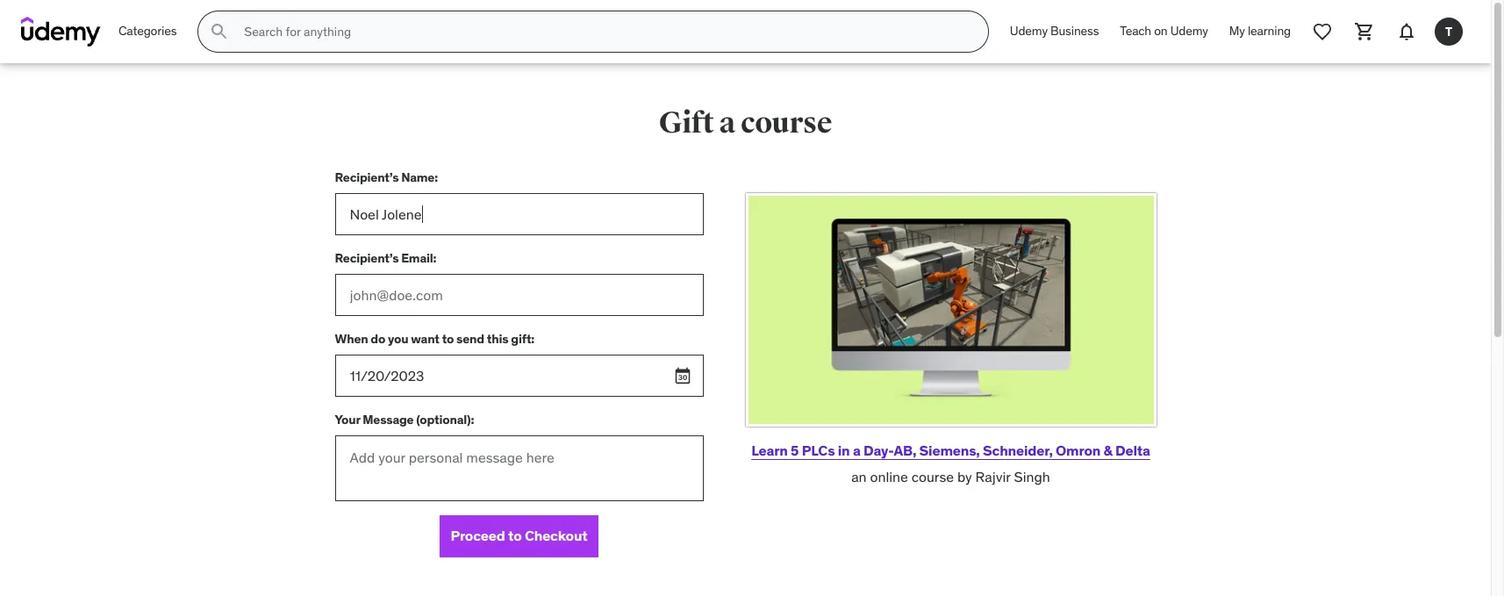Task type: describe. For each thing, give the bounding box(es) containing it.
my
[[1230, 23, 1245, 39]]

recipient's email:
[[335, 250, 437, 266]]

Recipient's Email: email field
[[335, 274, 704, 316]]

notifications image
[[1397, 21, 1418, 42]]

gift:
[[511, 331, 535, 346]]

online
[[870, 468, 908, 486]]

teach on udemy
[[1120, 23, 1209, 39]]

on
[[1154, 23, 1168, 39]]

my learning
[[1230, 23, 1291, 39]]

Your Message (optional): text field
[[335, 435, 704, 501]]

learn
[[752, 441, 788, 459]]

teach
[[1120, 23, 1152, 39]]

submit search image
[[209, 21, 230, 42]]

your message (optional):
[[335, 411, 474, 427]]

wishlist image
[[1312, 21, 1333, 42]]

&
[[1104, 441, 1113, 459]]

recipient's for recipient's email:
[[335, 250, 399, 266]]

in
[[838, 441, 850, 459]]

5
[[791, 441, 799, 459]]

do
[[371, 331, 385, 346]]

your
[[335, 411, 360, 427]]

an online course by rajvir singh
[[852, 468, 1051, 486]]

0 vertical spatial to
[[442, 331, 454, 346]]

checkout
[[525, 527, 588, 545]]

day-
[[864, 441, 894, 459]]

learn 5 plcs in a day-ab, siemens, schneider, omron & delta
[[752, 441, 1151, 459]]

gift
[[659, 104, 714, 141]]

learn 5 plcs in a day-ab, siemens, schneider, omron & delta link
[[752, 441, 1151, 459]]

omron
[[1056, 441, 1101, 459]]

when do you want to send this gift:
[[335, 331, 535, 346]]

name:
[[401, 169, 438, 185]]

proceed to checkout
[[451, 527, 588, 545]]

plcs
[[802, 441, 835, 459]]

singh
[[1014, 468, 1051, 486]]

shopping cart with 0 items image
[[1354, 21, 1375, 42]]

proceed
[[451, 527, 505, 545]]

course for online
[[912, 468, 954, 486]]

udemy image
[[21, 17, 101, 47]]

t
[[1446, 23, 1453, 39]]

course for a
[[741, 104, 832, 141]]



Task type: locate. For each thing, give the bounding box(es) containing it.
2 recipient's from the top
[[335, 250, 399, 266]]

siemens,
[[920, 441, 980, 459]]

schneider,
[[983, 441, 1053, 459]]

to right proceed
[[508, 527, 522, 545]]

0 vertical spatial recipient's
[[335, 169, 399, 185]]

send
[[457, 331, 484, 346]]

1 horizontal spatial a
[[853, 441, 861, 459]]

to left send
[[442, 331, 454, 346]]

1 vertical spatial recipient's
[[335, 250, 399, 266]]

When do you want to send this gift: text field
[[335, 355, 704, 397]]

you
[[388, 331, 409, 346]]

categories
[[119, 23, 177, 39]]

0 horizontal spatial udemy
[[1010, 23, 1048, 39]]

(optional):
[[416, 411, 474, 427]]

gift a course
[[659, 104, 832, 141]]

1 udemy from the left
[[1010, 23, 1048, 39]]

1 vertical spatial to
[[508, 527, 522, 545]]

rajvir
[[976, 468, 1011, 486]]

a right gift
[[719, 104, 736, 141]]

0 vertical spatial course
[[741, 104, 832, 141]]

recipient's name:
[[335, 169, 438, 185]]

recipient's left email: at the left top
[[335, 250, 399, 266]]

1 horizontal spatial to
[[508, 527, 522, 545]]

course
[[741, 104, 832, 141], [912, 468, 954, 486]]

t link
[[1428, 11, 1470, 53]]

a right in
[[853, 441, 861, 459]]

Search for anything text field
[[241, 17, 967, 47]]

learning
[[1248, 23, 1291, 39]]

recipient's for recipient's name:
[[335, 169, 399, 185]]

0 horizontal spatial a
[[719, 104, 736, 141]]

message
[[363, 411, 414, 427]]

to inside button
[[508, 527, 522, 545]]

business
[[1051, 23, 1099, 39]]

udemy left business
[[1010, 23, 1048, 39]]

categories button
[[108, 11, 187, 53]]

udemy business link
[[1000, 11, 1110, 53]]

proceed to checkout button
[[440, 515, 598, 557]]

ab,
[[894, 441, 917, 459]]

my learning link
[[1219, 11, 1302, 53]]

an
[[852, 468, 867, 486]]

recipient's
[[335, 169, 399, 185], [335, 250, 399, 266]]

udemy right on
[[1171, 23, 1209, 39]]

delta
[[1116, 441, 1151, 459]]

0 horizontal spatial to
[[442, 331, 454, 346]]

recipient's left 'name:'
[[335, 169, 399, 185]]

udemy business
[[1010, 23, 1099, 39]]

0 vertical spatial a
[[719, 104, 736, 141]]

by
[[958, 468, 972, 486]]

a
[[719, 104, 736, 141], [853, 441, 861, 459]]

to
[[442, 331, 454, 346], [508, 527, 522, 545]]

udemy inside 'link'
[[1171, 23, 1209, 39]]

1 vertical spatial a
[[853, 441, 861, 459]]

1 vertical spatial course
[[912, 468, 954, 486]]

want
[[411, 331, 440, 346]]

this
[[487, 331, 509, 346]]

1 horizontal spatial udemy
[[1171, 23, 1209, 39]]

Recipient's Name: text field
[[335, 193, 704, 235]]

2 udemy from the left
[[1171, 23, 1209, 39]]

0 horizontal spatial course
[[741, 104, 832, 141]]

1 recipient's from the top
[[335, 169, 399, 185]]

udemy
[[1010, 23, 1048, 39], [1171, 23, 1209, 39]]

teach on udemy link
[[1110, 11, 1219, 53]]

when
[[335, 331, 368, 346]]

email:
[[401, 250, 437, 266]]

1 horizontal spatial course
[[912, 468, 954, 486]]



Task type: vqa. For each thing, say whether or not it's contained in the screenshot.
SOLUTIONS
no



